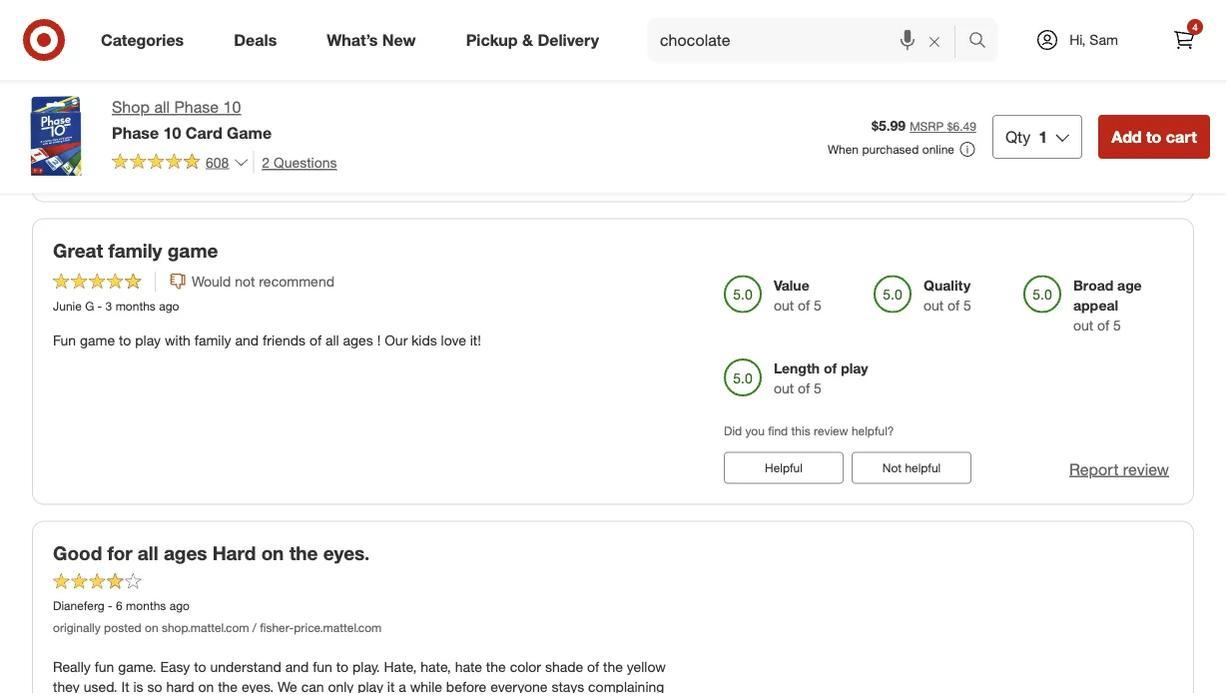 Task type: vqa. For each thing, say whether or not it's contained in the screenshot.
kitchen & dining gift ideas link
no



Task type: locate. For each thing, give the bounding box(es) containing it.
ages left hard
[[164, 542, 207, 565]]

when purchased online
[[828, 142, 955, 157]]

- left 3
[[97, 298, 102, 313]]

1 horizontal spatial fun
[[313, 658, 332, 676]]

this right the found
[[801, 122, 821, 137]]

0 horizontal spatial quality
[[575, 147, 616, 164]]

would not recommend
[[192, 272, 335, 290]]

pickup & delivery
[[466, 30, 599, 50]]

2 report review from the top
[[1070, 460, 1170, 479]]

10 up game
[[223, 97, 241, 117]]

0 vertical spatial all
[[154, 97, 170, 117]]

1 vertical spatial report
[[1070, 460, 1119, 479]]

on inside 'really fun game. easy to understand and fun to play. hate, hate, hate the color shade of the yellow they used. it is so hard on the eyes. we can only play it a while before everyone stays complainin'
[[198, 678, 214, 694]]

0 vertical spatial not helpful button
[[852, 150, 972, 182]]

and left friends
[[235, 332, 259, 349]]

0 vertical spatial phase
[[174, 97, 219, 117]]

- inside dianeferg - 6 months ago originally posted on shop.mattel.com / fisher-price.mattel.com
[[108, 599, 113, 614]]

0 horizontal spatial you
[[449, 147, 471, 164]]

what's
[[327, 30, 378, 50]]

junie
[[53, 298, 82, 313]]

- left 6
[[108, 599, 113, 614]]

months right 6
[[126, 599, 166, 614]]

0 horizontal spatial and
[[235, 332, 259, 349]]

1 for 1 guest found this review helpful. did you?
[[724, 122, 731, 137]]

1 left reply
[[105, 85, 113, 103]]

report review for second report review button from the bottom
[[1070, 157, 1170, 177]]

not helpful button down $5.99 msrp $6.49
[[852, 150, 972, 182]]

ago inside dianeferg - 6 months ago originally posted on shop.mattel.com / fisher-price.mattel.com
[[169, 599, 190, 614]]

play right 'length'
[[841, 360, 868, 378]]

consumer
[[234, 85, 303, 103]]

1 horizontal spatial ages
[[343, 332, 373, 349]]

0 horizontal spatial did
[[724, 424, 742, 439]]

0 horizontal spatial family
[[108, 240, 162, 263]]

ago up 'reach'
[[481, 85, 506, 103]]

0 horizontal spatial 2
[[262, 153, 270, 171]]

- right 9am
[[367, 147, 373, 164]]

1 vertical spatial report review
[[1070, 460, 1170, 479]]

2 vertical spatial ago
[[169, 599, 190, 614]]

shade
[[545, 658, 583, 676]]

1 vertical spatial phase
[[112, 123, 159, 142]]

1 horizontal spatial play
[[358, 678, 384, 694]]

play left with
[[135, 332, 161, 349]]

0 vertical spatial and
[[235, 332, 259, 349]]

not down when purchased online
[[883, 158, 902, 173]]

1 vertical spatial not helpful
[[883, 461, 941, 476]]

1 vertical spatial report review button
[[1070, 458, 1170, 481]]

1 horizontal spatial quality
[[924, 276, 971, 294]]

2 vertical spatial play
[[358, 678, 384, 694]]

2 horizontal spatial play
[[841, 360, 868, 378]]

recommend
[[259, 272, 335, 290]]

0 horizontal spatial fun
[[95, 658, 114, 676]]

search
[[960, 32, 1008, 52]]

2 vertical spatial on
[[198, 678, 214, 694]]

2 vertical spatial months
[[126, 599, 166, 614]]

and for friends
[[235, 332, 259, 349]]

fri.,
[[310, 147, 332, 164]]

2 report from the top
[[1070, 460, 1119, 479]]

reach
[[475, 127, 510, 144]]

months inside dianeferg - 6 months ago originally posted on shop.mattel.com / fisher-price.mattel.com
[[126, 599, 166, 614]]

months right 3
[[115, 298, 156, 313]]

the left the yellow
[[603, 658, 623, 676]]

originally
[[53, 620, 101, 635]]

1 vertical spatial quality
[[924, 276, 971, 294]]

qty
[[1006, 127, 1031, 146]]

1 horizontal spatial on
[[198, 678, 214, 694]]

on right posted
[[145, 620, 158, 635]]

0 vertical spatial ages
[[343, 332, 373, 349]]

0 vertical spatial this
[[801, 122, 821, 137]]

0 horizontal spatial phase
[[112, 123, 159, 142]]

1 vertical spatial eyes.
[[242, 678, 274, 694]]

qty 1
[[1006, 127, 1048, 146]]

0 horizontal spatial eyes.
[[242, 678, 274, 694]]

you left find
[[746, 424, 765, 439]]

0 vertical spatial report
[[1070, 157, 1119, 177]]

0 vertical spatial report review button
[[1070, 156, 1170, 179]]

5 inside broad age appeal out of 5
[[1114, 316, 1122, 334]]

on right hard at the bottom of the page
[[198, 678, 214, 694]]

0 horizontal spatial on
[[145, 620, 158, 635]]

1 vertical spatial 2
[[262, 153, 270, 171]]

the right hate
[[486, 658, 506, 676]]

to left our
[[538, 127, 551, 144]]

of inside the 'value out of 5'
[[798, 296, 810, 314]]

not helpful button
[[852, 150, 972, 182], [852, 452, 972, 484]]

1 right qty
[[1039, 127, 1048, 146]]

length of play out of 5
[[774, 360, 868, 398]]

cart
[[1166, 127, 1198, 146]]

hate,
[[421, 658, 451, 676]]

4 link
[[1163, 18, 1207, 62]]

0 horizontal spatial ages
[[164, 542, 207, 565]]

report review
[[1070, 157, 1170, 177], [1070, 460, 1170, 479]]

0 vertical spatial you
[[449, 147, 471, 164]]

really fun game. easy to understand and fun to play. hate, hate, hate the color shade of the yellow they used. it is so hard on the eyes. we can only play it a while before everyone stays complainin
[[53, 658, 692, 694]]

1 vertical spatial this
[[792, 424, 811, 439]]

all left !
[[326, 332, 339, 349]]

1 report review from the top
[[1070, 157, 1170, 177]]

1 vertical spatial play
[[841, 360, 868, 378]]

on
[[261, 542, 284, 565], [145, 620, 158, 635], [198, 678, 214, 694]]

4
[[1193, 20, 1198, 33]]

1 vertical spatial not helpful button
[[852, 452, 972, 484]]

sorry
[[108, 127, 140, 144]]

2 horizontal spatial on
[[261, 542, 284, 565]]

report review button
[[1070, 156, 1170, 179], [1070, 458, 1170, 481]]

1 vertical spatial family
[[195, 332, 231, 349]]

1 vertical spatial not
[[883, 461, 902, 476]]

family right with
[[195, 332, 231, 349]]

0 vertical spatial helpful
[[905, 158, 941, 173]]

1 horizontal spatial game
[[168, 240, 218, 263]]

did you find this review helpful?
[[724, 424, 894, 439]]

g
[[85, 298, 94, 313]]

junie g - 3 months ago
[[53, 298, 179, 313]]

of inside 'really fun game. easy to understand and fun to play. hate, hate, hate the color shade of the yellow they used. it is so hard on the eyes. we can only play it a while before everyone stays complainin'
[[587, 658, 599, 676]]

on right hard
[[261, 542, 284, 565]]

is
[[133, 678, 143, 694]]

0 vertical spatial 2
[[415, 85, 423, 103]]

1 horizontal spatial and
[[285, 658, 309, 676]]

not helpful down when purchased online
[[883, 158, 941, 173]]

0 horizontal spatial 10
[[163, 123, 181, 142]]

of
[[798, 296, 810, 314], [948, 296, 960, 314], [1098, 316, 1110, 334], [310, 332, 322, 349], [824, 360, 837, 378], [798, 380, 810, 398], [587, 658, 599, 676]]

quality
[[575, 147, 616, 164], [924, 276, 971, 294]]

out inside quality out of 5
[[924, 296, 944, 314]]

all up the "hear"
[[154, 97, 170, 117]]

hate
[[455, 658, 482, 676]]

5 inside quality out of 5
[[964, 296, 972, 314]]

out inside length of play out of 5
[[774, 380, 794, 398]]

phase up team
[[112, 123, 159, 142]]

0 vertical spatial report review
[[1070, 157, 1170, 177]]

at
[[157, 147, 169, 164]]

2 vertical spatial all
[[138, 542, 158, 565]]

we're
[[69, 127, 104, 144]]

this
[[801, 122, 821, 137], [792, 424, 811, 439]]

2 fun from the left
[[313, 658, 332, 676]]

fun up used.
[[95, 658, 114, 676]]

hate,
[[384, 658, 417, 676]]

1 horizontal spatial 2
[[415, 85, 423, 103]]

months up hesitate
[[427, 85, 477, 103]]

out
[[514, 127, 535, 144], [774, 296, 794, 314], [924, 296, 944, 314], [1074, 316, 1094, 334], [774, 380, 794, 398]]

did left find
[[724, 424, 742, 439]]

and for fun
[[285, 658, 309, 676]]

play inside 'really fun game. easy to understand and fun to play. hate, hate, hate the color shade of the yellow they used. it is so hard on the eyes. we can only play it a while before everyone stays complainin'
[[358, 678, 384, 694]]

sam
[[1090, 31, 1119, 48]]

1 report review button from the top
[[1070, 156, 1170, 179]]

not down helpful?
[[883, 461, 902, 476]]

1 left guest
[[724, 122, 731, 137]]

find
[[768, 424, 788, 439]]

not helpful down helpful?
[[883, 461, 941, 476]]

don't
[[368, 127, 402, 144]]

review
[[824, 122, 858, 137], [1124, 157, 1170, 177], [814, 424, 849, 439], [1124, 460, 1170, 479]]

new
[[382, 30, 416, 50]]

it
[[121, 678, 129, 694]]

posted
[[104, 620, 142, 635]]

0 vertical spatial quality
[[575, 147, 616, 164]]

1 report from the top
[[1070, 157, 1119, 177]]

pickup & delivery link
[[449, 18, 624, 62]]

add to cart
[[1112, 127, 1198, 146]]

1 reply from mattel consumer services team - 2 months ago
[[105, 85, 506, 103]]

8697,
[[231, 147, 266, 164]]

1 vertical spatial helpful
[[905, 461, 941, 476]]

on inside dianeferg - 6 months ago originally posted on shop.mattel.com / fisher-price.mattel.com
[[145, 620, 158, 635]]

2 report review button from the top
[[1070, 458, 1170, 481]]

months
[[427, 85, 477, 103], [115, 298, 156, 313], [126, 599, 166, 614]]

game up "would"
[[168, 240, 218, 263]]

ages left !
[[343, 332, 373, 349]]

broad
[[1074, 276, 1114, 294]]

easy
[[160, 658, 190, 676]]

0 vertical spatial ago
[[481, 85, 506, 103]]

to left 'reach'
[[459, 127, 472, 144]]

fun up can in the bottom left of the page
[[313, 658, 332, 676]]

10
[[223, 97, 241, 117], [163, 123, 181, 142]]

all inside shop all phase 10 phase 10 card game
[[154, 97, 170, 117]]

10 up at in the left top of the page
[[163, 123, 181, 142]]

game right fun
[[80, 332, 115, 349]]

did left you?
[[903, 122, 922, 137]]

0 vertical spatial did
[[903, 122, 922, 137]]

1 vertical spatial and
[[285, 658, 309, 676]]

0 vertical spatial on
[[261, 542, 284, 565]]

0 horizontal spatial play
[[135, 332, 161, 349]]

2
[[415, 85, 423, 103], [262, 153, 270, 171]]

mon.-
[[269, 147, 306, 164]]

est
[[409, 147, 434, 164]]

everyone
[[491, 678, 548, 694]]

1 guest found this review helpful. did you?
[[724, 122, 951, 137]]

0 vertical spatial family
[[108, 240, 162, 263]]

to right add on the right top of the page
[[1147, 127, 1162, 146]]

6
[[116, 599, 123, 614]]

all right the 'for'
[[138, 542, 158, 565]]

not helpful button down helpful?
[[852, 452, 972, 484]]

1 vertical spatial you
[[746, 424, 765, 439]]

0 vertical spatial not
[[883, 158, 902, 173]]

eyes. down understand
[[242, 678, 274, 694]]

2 not from the top
[[883, 461, 902, 476]]

you right if
[[449, 147, 471, 164]]

0 vertical spatial game
[[168, 240, 218, 263]]

1 not helpful button from the top
[[852, 150, 972, 182]]

0 vertical spatial not helpful
[[883, 158, 941, 173]]

quality inside quality out of 5
[[924, 276, 971, 294]]

1 vertical spatial game
[[80, 332, 115, 349]]

and inside 'really fun game. easy to understand and fun to play. hate, hate, hate the color shade of the yellow they used. it is so hard on the eyes. we can only play it a while before everyone stays complainin'
[[285, 658, 309, 676]]

out inside the we're sorry to hear about your disappointment. don't hesitate to reach out to our customer service team at 800-524-8697, mon.- fri., 9am - 6pm est if you experience any quality issues.
[[514, 127, 535, 144]]

ages
[[343, 332, 373, 349], [164, 542, 207, 565]]

eyes. up price.mattel.com
[[323, 542, 370, 565]]

our
[[555, 127, 575, 144]]

1 vertical spatial on
[[145, 620, 158, 635]]

and up we
[[285, 658, 309, 676]]

play down the play.
[[358, 678, 384, 694]]

0 horizontal spatial 1
[[105, 85, 113, 103]]

1 horizontal spatial 1
[[724, 122, 731, 137]]

1 vertical spatial ages
[[164, 542, 207, 565]]

play
[[135, 332, 161, 349], [841, 360, 868, 378], [358, 678, 384, 694]]

eyes.
[[323, 542, 370, 565], [242, 678, 274, 694]]

this right find
[[792, 424, 811, 439]]

not
[[883, 158, 902, 173], [883, 461, 902, 476]]

1 vertical spatial 10
[[163, 123, 181, 142]]

1 horizontal spatial eyes.
[[323, 542, 370, 565]]

report review for second report review button from the top of the page
[[1070, 460, 1170, 479]]

phase up card
[[174, 97, 219, 117]]

ago up with
[[159, 298, 179, 313]]

search button
[[960, 18, 1008, 66]]

ago up shop.mattel.com
[[169, 599, 190, 614]]

report
[[1070, 157, 1119, 177], [1070, 460, 1119, 479]]

family right great
[[108, 240, 162, 263]]

0 vertical spatial 10
[[223, 97, 241, 117]]



Task type: describe. For each thing, give the bounding box(es) containing it.
3
[[105, 298, 112, 313]]

1 vertical spatial months
[[115, 298, 156, 313]]

what's new link
[[310, 18, 441, 62]]

add
[[1112, 127, 1142, 146]]

/
[[253, 620, 257, 635]]

team
[[368, 85, 402, 103]]

not
[[235, 272, 255, 290]]

add to cart button
[[1099, 115, 1211, 159]]

we're sorry to hear about your disappointment. don't hesitate to reach out to our customer service team at 800-524-8697, mon.- fri., 9am - 6pm est if you experience any quality issues.
[[69, 127, 663, 164]]

value
[[774, 276, 810, 294]]

services
[[307, 85, 364, 103]]

to left the "hear"
[[144, 127, 157, 144]]

reply
[[117, 85, 149, 103]]

to inside button
[[1147, 127, 1162, 146]]

2 not helpful from the top
[[883, 461, 941, 476]]

0 vertical spatial play
[[135, 332, 161, 349]]

can
[[301, 678, 324, 694]]

any
[[549, 147, 571, 164]]

great family game
[[53, 240, 218, 263]]

team
[[120, 147, 153, 164]]

kids
[[412, 332, 437, 349]]

your
[[232, 127, 259, 144]]

good for all ages hard on the eyes.
[[53, 542, 370, 565]]

the down understand
[[218, 678, 238, 694]]

to down junie g - 3 months ago
[[119, 332, 131, 349]]

- right team
[[406, 85, 411, 103]]

1 horizontal spatial phase
[[174, 97, 219, 117]]

game.
[[118, 658, 156, 676]]

this for found
[[801, 122, 821, 137]]

online
[[923, 142, 955, 157]]

play inside length of play out of 5
[[841, 360, 868, 378]]

1 horizontal spatial 10
[[223, 97, 241, 117]]

yellow
[[627, 658, 666, 676]]

608
[[206, 153, 229, 171]]

purchased
[[862, 142, 919, 157]]

deals link
[[217, 18, 302, 62]]

2 helpful from the top
[[905, 461, 941, 476]]

shop
[[112, 97, 150, 117]]

with
[[165, 332, 191, 349]]

helpful?
[[852, 424, 894, 439]]

5 inside the 'value out of 5'
[[814, 296, 822, 314]]

a
[[399, 678, 406, 694]]

delivery
[[538, 30, 599, 50]]

0 vertical spatial months
[[427, 85, 477, 103]]

card
[[186, 123, 222, 142]]

1 horizontal spatial you
[[746, 424, 765, 439]]

stays
[[552, 678, 585, 694]]

hear
[[160, 127, 188, 144]]

from
[[153, 85, 184, 103]]

game
[[227, 123, 272, 142]]

fun game to play with family and friends of all ages ! our kids love it!
[[53, 332, 481, 349]]

deals
[[234, 30, 277, 50]]

1 horizontal spatial family
[[195, 332, 231, 349]]

800-
[[173, 147, 202, 164]]

1 vertical spatial all
[[326, 332, 339, 349]]

mattel
[[188, 85, 230, 103]]

pickup
[[466, 30, 518, 50]]

great
[[53, 240, 103, 263]]

2 questions link
[[253, 151, 337, 173]]

1 helpful from the top
[[905, 158, 941, 173]]

categories link
[[84, 18, 209, 62]]

about
[[192, 127, 228, 144]]

color
[[510, 658, 541, 676]]

out inside broad age appeal out of 5
[[1074, 316, 1094, 334]]

quality out of 5
[[924, 276, 972, 314]]

the right hard
[[289, 542, 318, 565]]

you inside the we're sorry to hear about your disappointment. don't hesitate to reach out to our customer service team at 800-524-8697, mon.- fri., 9am - 6pm est if you experience any quality issues.
[[449, 147, 471, 164]]

would
[[192, 272, 231, 290]]

to right the easy
[[194, 658, 206, 676]]

shop all phase 10 phase 10 card game
[[112, 97, 272, 142]]

image of phase 10 card game image
[[16, 96, 96, 176]]

5 inside length of play out of 5
[[814, 380, 822, 398]]

0 horizontal spatial game
[[80, 332, 115, 349]]

1 fun from the left
[[95, 658, 114, 676]]

price.mattel.com
[[294, 620, 382, 635]]

before
[[446, 678, 487, 694]]

helpful
[[765, 461, 803, 476]]

hi,
[[1070, 31, 1086, 48]]

when
[[828, 142, 859, 157]]

1 horizontal spatial did
[[903, 122, 922, 137]]

if
[[438, 147, 445, 164]]

age
[[1118, 276, 1142, 294]]

1 vertical spatial ago
[[159, 298, 179, 313]]

disappointment.
[[263, 127, 364, 144]]

categories
[[101, 30, 184, 50]]

we
[[278, 678, 297, 694]]

broad age appeal out of 5
[[1074, 276, 1142, 334]]

524-
[[202, 147, 231, 164]]

What can we help you find? suggestions appear below search field
[[648, 18, 974, 62]]

of inside broad age appeal out of 5
[[1098, 316, 1110, 334]]

&
[[522, 30, 533, 50]]

$6.49
[[948, 119, 977, 134]]

you?
[[925, 122, 951, 137]]

2 not helpful button from the top
[[852, 452, 972, 484]]

out inside the 'value out of 5'
[[774, 296, 794, 314]]

issues.
[[620, 147, 663, 164]]

helpful button
[[724, 452, 844, 484]]

2 horizontal spatial 1
[[1039, 127, 1048, 146]]

hi, sam
[[1070, 31, 1119, 48]]

eyes. inside 'really fun game. easy to understand and fun to play. hate, hate, hate the color shade of the yellow they used. it is so hard on the eyes. we can only play it a while before everyone stays complainin'
[[242, 678, 274, 694]]

service
[[69, 147, 116, 164]]

appeal
[[1074, 296, 1119, 314]]

0 vertical spatial eyes.
[[323, 542, 370, 565]]

dianeferg
[[53, 599, 105, 614]]

play.
[[353, 658, 380, 676]]

customer
[[579, 127, 641, 144]]

hesitate
[[406, 127, 455, 144]]

hard
[[213, 542, 256, 565]]

shop.mattel.com
[[162, 620, 249, 635]]

1 not helpful from the top
[[883, 158, 941, 173]]

2 inside 2 questions link
[[262, 153, 270, 171]]

1 vertical spatial did
[[724, 424, 742, 439]]

msrp
[[910, 119, 944, 134]]

this for find
[[792, 424, 811, 439]]

1 for 1 reply from mattel consumer services team - 2 months ago
[[105, 85, 113, 103]]

of inside quality out of 5
[[948, 296, 960, 314]]

quality inside the we're sorry to hear about your disappointment. don't hesitate to reach out to our customer service team at 800-524-8697, mon.- fri., 9am - 6pm est if you experience any quality issues.
[[575, 147, 616, 164]]

1 not from the top
[[883, 158, 902, 173]]

to up only
[[336, 658, 349, 676]]

it!
[[470, 332, 481, 349]]

- inside the we're sorry to hear about your disappointment. don't hesitate to reach out to our customer service team at 800-524-8697, mon.- fri., 9am - 6pm est if you experience any quality issues.
[[367, 147, 373, 164]]

$5.99 msrp $6.49
[[872, 117, 977, 134]]

fisher-
[[260, 620, 294, 635]]

6pm
[[377, 147, 405, 164]]

understand
[[210, 658, 281, 676]]

really
[[53, 658, 91, 676]]

it
[[387, 678, 395, 694]]



